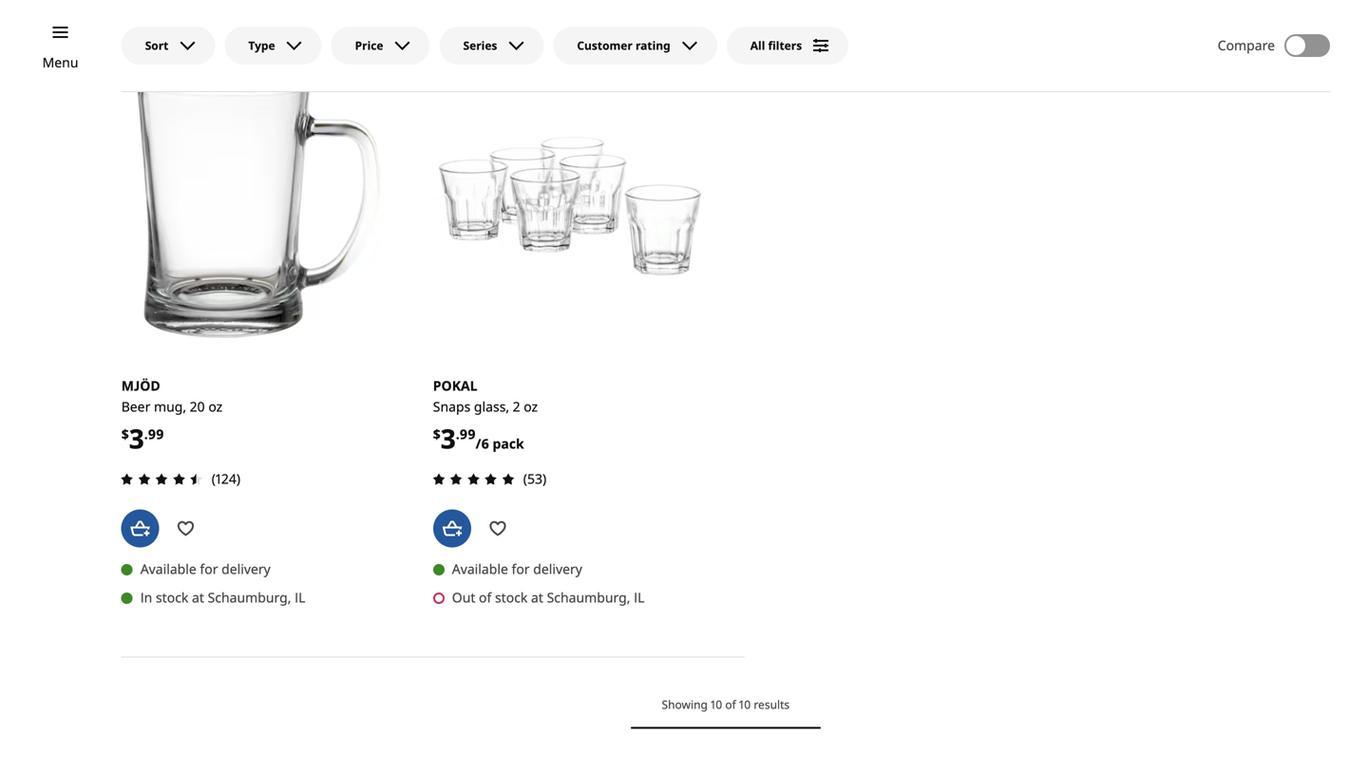 Task type: describe. For each thing, give the bounding box(es) containing it.
delivery for pokal snaps glass, 2 oz $ 3 . 99 /6 pack
[[533, 560, 582, 578]]

sort
[[145, 38, 169, 53]]

$ for mjöd beer mug, 20 oz $ 3 . 99
[[121, 425, 129, 443]]

showing 10 of 10 results
[[662, 697, 790, 713]]

1 il from the left
[[295, 589, 305, 607]]

oz for mjöd beer mug, 20 oz $ 3 . 99
[[208, 398, 223, 416]]

0 vertical spatial of
[[479, 589, 492, 607]]

all filters
[[750, 38, 802, 53]]

all filters button
[[727, 27, 849, 65]]

in
[[140, 589, 152, 607]]

filters
[[768, 38, 802, 53]]

(124)
[[212, 470, 240, 488]]

showing
[[662, 697, 708, 713]]

1 at from the left
[[192, 589, 204, 607]]

price
[[355, 38, 383, 53]]

menu button
[[42, 52, 78, 73]]

delivery for mjöd beer mug, 20 oz $ 3 . 99
[[221, 560, 271, 578]]

compare
[[1218, 36, 1275, 54]]

2 il from the left
[[634, 589, 645, 607]]

mug,
[[154, 398, 186, 416]]

series
[[463, 38, 497, 53]]

2 10 from the left
[[739, 697, 751, 713]]

1 stock from the left
[[156, 589, 188, 607]]

snaps
[[433, 398, 471, 416]]

(53)
[[523, 470, 546, 488]]

customer
[[577, 38, 633, 53]]

sort button
[[121, 27, 215, 65]]

price button
[[331, 27, 430, 65]]

99 for mjöd beer mug, 20 oz $ 3 . 99
[[148, 425, 164, 443]]

2 at from the left
[[531, 589, 543, 607]]

review: 4.7 out of 5 stars. total reviews: 124 image
[[116, 468, 208, 491]]

out of stock at schaumburg, il
[[452, 589, 645, 607]]

2
[[513, 398, 520, 416]]

99 for pokal snaps glass, 2 oz $ 3 . 99 /6 pack
[[460, 425, 476, 443]]

1 schaumburg, from the left
[[208, 589, 291, 607]]

review: 4.9 out of 5 stars. total reviews: 53 image
[[427, 468, 519, 491]]

/6
[[476, 435, 489, 453]]

2 stock from the left
[[495, 589, 528, 607]]

3 for pokal snaps glass, 2 oz $ 3 . 99 /6 pack
[[441, 420, 456, 457]]

customer rating button
[[553, 27, 717, 65]]

all
[[750, 38, 765, 53]]

. for mjöd beer mug, 20 oz $ 3 . 99
[[144, 425, 148, 443]]



Task type: vqa. For each thing, say whether or not it's contained in the screenshot.
WOODEN PATIO FLOORING WITH WOODEN PLANTERS HOLDING FERNS, A GARDENING PITCHER & HOSE. IMAGE
no



Task type: locate. For each thing, give the bounding box(es) containing it.
pack
[[493, 435, 524, 453]]

. down beer
[[144, 425, 148, 443]]

$ down beer
[[121, 425, 129, 443]]

2 . from the left
[[456, 425, 460, 443]]

oz inside mjöd beer mug, 20 oz $ 3 . 99
[[208, 398, 223, 416]]

20
[[190, 398, 205, 416]]

available for delivery
[[140, 560, 271, 578], [452, 560, 582, 578]]

1 oz from the left
[[208, 398, 223, 416]]

2 available from the left
[[452, 560, 508, 578]]

2 for from the left
[[512, 560, 530, 578]]

rating
[[636, 38, 671, 53]]

. for pokal snaps glass, 2 oz $ 3 . 99 /6 pack
[[456, 425, 460, 443]]

delivery up 'in stock at schaumburg, il'
[[221, 560, 271, 578]]

2 3 from the left
[[441, 420, 456, 457]]

10 left results
[[739, 697, 751, 713]]

1 horizontal spatial oz
[[524, 398, 538, 416]]

of left results
[[725, 697, 736, 713]]

0 horizontal spatial schaumburg,
[[208, 589, 291, 607]]

0 horizontal spatial available
[[140, 560, 196, 578]]

menu
[[42, 53, 78, 71]]

for for pokal snaps glass, 2 oz $ 3 . 99 /6 pack
[[512, 560, 530, 578]]

stock right 'out'
[[495, 589, 528, 607]]

$ inside mjöd beer mug, 20 oz $ 3 . 99
[[121, 425, 129, 443]]

1 10 from the left
[[711, 697, 722, 713]]

results
[[754, 697, 790, 713]]

schaumburg,
[[208, 589, 291, 607], [547, 589, 630, 607]]

2 $ from the left
[[433, 425, 441, 443]]

. inside pokal snaps glass, 2 oz $ 3 . 99 /6 pack
[[456, 425, 460, 443]]

beer
[[121, 398, 150, 416]]

for for mjöd beer mug, 20 oz $ 3 . 99
[[200, 560, 218, 578]]

type button
[[225, 27, 322, 65]]

3 for mjöd beer mug, 20 oz $ 3 . 99
[[129, 420, 144, 457]]

0 horizontal spatial 3
[[129, 420, 144, 457]]

1 for from the left
[[200, 560, 218, 578]]

at right in
[[192, 589, 204, 607]]

$
[[121, 425, 129, 443], [433, 425, 441, 443]]

0 horizontal spatial $
[[121, 425, 129, 443]]

99 inside pokal snaps glass, 2 oz $ 3 . 99 /6 pack
[[460, 425, 476, 443]]

stock right in
[[156, 589, 188, 607]]

1 . from the left
[[144, 425, 148, 443]]

1 horizontal spatial available
[[452, 560, 508, 578]]

2 99 from the left
[[460, 425, 476, 443]]

1 vertical spatial of
[[725, 697, 736, 713]]

stock
[[156, 589, 188, 607], [495, 589, 528, 607]]

99 down mug,
[[148, 425, 164, 443]]

il
[[295, 589, 305, 607], [634, 589, 645, 607]]

pokal snaps glass, 2 oz $ 3 . 99 /6 pack
[[433, 377, 538, 457]]

for up 'in stock at schaumburg, il'
[[200, 560, 218, 578]]

1 horizontal spatial .
[[456, 425, 460, 443]]

. left /6
[[456, 425, 460, 443]]

delivery up out of stock at schaumburg, il
[[533, 560, 582, 578]]

0 horizontal spatial of
[[479, 589, 492, 607]]

available for pokal snaps glass, 2 oz $ 3 . 99 /6 pack
[[452, 560, 508, 578]]

0 horizontal spatial il
[[295, 589, 305, 607]]

2 available for delivery from the left
[[452, 560, 582, 578]]

oz
[[208, 398, 223, 416], [524, 398, 538, 416]]

1 horizontal spatial of
[[725, 697, 736, 713]]

0 horizontal spatial oz
[[208, 398, 223, 416]]

2 delivery from the left
[[533, 560, 582, 578]]

1 horizontal spatial 3
[[441, 420, 456, 457]]

delivery
[[221, 560, 271, 578], [533, 560, 582, 578]]

0 horizontal spatial stock
[[156, 589, 188, 607]]

2 schaumburg, from the left
[[547, 589, 630, 607]]

customer rating
[[577, 38, 671, 53]]

10
[[711, 697, 722, 713], [739, 697, 751, 713]]

3
[[129, 420, 144, 457], [441, 420, 456, 457]]

0 horizontal spatial for
[[200, 560, 218, 578]]

glass,
[[474, 398, 509, 416]]

1 available for delivery from the left
[[140, 560, 271, 578]]

out
[[452, 589, 475, 607]]

. inside mjöd beer mug, 20 oz $ 3 . 99
[[144, 425, 148, 443]]

at right 'out'
[[531, 589, 543, 607]]

pokal
[[433, 377, 477, 395]]

for
[[200, 560, 218, 578], [512, 560, 530, 578]]

1 horizontal spatial il
[[634, 589, 645, 607]]

available for mjöd beer mug, 20 oz $ 3 . 99
[[140, 560, 196, 578]]

$ down snaps
[[433, 425, 441, 443]]

1 horizontal spatial $
[[433, 425, 441, 443]]

available for delivery for mjöd beer mug, 20 oz $ 3 . 99
[[140, 560, 271, 578]]

1 available from the left
[[140, 560, 196, 578]]

1 horizontal spatial 99
[[460, 425, 476, 443]]

10 right showing
[[711, 697, 722, 713]]

1 $ from the left
[[121, 425, 129, 443]]

available
[[140, 560, 196, 578], [452, 560, 508, 578]]

at
[[192, 589, 204, 607], [531, 589, 543, 607]]

1 horizontal spatial at
[[531, 589, 543, 607]]

$ for pokal snaps glass, 2 oz $ 3 . 99 /6 pack
[[433, 425, 441, 443]]

0 horizontal spatial available for delivery
[[140, 560, 271, 578]]

1 horizontal spatial delivery
[[533, 560, 582, 578]]

3 inside mjöd beer mug, 20 oz $ 3 . 99
[[129, 420, 144, 457]]

3 down snaps
[[441, 420, 456, 457]]

type
[[248, 38, 275, 53]]

1 99 from the left
[[148, 425, 164, 443]]

3 inside pokal snaps glass, 2 oz $ 3 . 99 /6 pack
[[441, 420, 456, 457]]

0 horizontal spatial at
[[192, 589, 204, 607]]

available up 'out'
[[452, 560, 508, 578]]

1 horizontal spatial 10
[[739, 697, 751, 713]]

3 down beer
[[129, 420, 144, 457]]

of
[[479, 589, 492, 607], [725, 697, 736, 713]]

1 delivery from the left
[[221, 560, 271, 578]]

0 horizontal spatial 99
[[148, 425, 164, 443]]

oz for pokal snaps glass, 2 oz $ 3 . 99 /6 pack
[[524, 398, 538, 416]]

1 horizontal spatial available for delivery
[[452, 560, 582, 578]]

0 horizontal spatial .
[[144, 425, 148, 443]]

available for delivery up out of stock at schaumburg, il
[[452, 560, 582, 578]]

mjöd
[[121, 377, 160, 395]]

99 down snaps
[[460, 425, 476, 443]]

99
[[148, 425, 164, 443], [460, 425, 476, 443]]

$ inside pokal snaps glass, 2 oz $ 3 . 99 /6 pack
[[433, 425, 441, 443]]

1 horizontal spatial stock
[[495, 589, 528, 607]]

.
[[144, 425, 148, 443], [456, 425, 460, 443]]

1 horizontal spatial schaumburg,
[[547, 589, 630, 607]]

0 horizontal spatial delivery
[[221, 560, 271, 578]]

available for delivery up 'in stock at schaumburg, il'
[[140, 560, 271, 578]]

in stock at schaumburg, il
[[140, 589, 305, 607]]

available for delivery for pokal snaps glass, 2 oz $ 3 . 99 /6 pack
[[452, 560, 582, 578]]

available up in
[[140, 560, 196, 578]]

oz right 20
[[208, 398, 223, 416]]

1 3 from the left
[[129, 420, 144, 457]]

oz right 2
[[524, 398, 538, 416]]

for up out of stock at schaumburg, il
[[512, 560, 530, 578]]

of right 'out'
[[479, 589, 492, 607]]

mjöd beer mug, 20 oz $ 3 . 99
[[121, 377, 223, 457]]

0 horizontal spatial 10
[[711, 697, 722, 713]]

series button
[[439, 27, 544, 65]]

oz inside pokal snaps glass, 2 oz $ 3 . 99 /6 pack
[[524, 398, 538, 416]]

1 horizontal spatial for
[[512, 560, 530, 578]]

99 inside mjöd beer mug, 20 oz $ 3 . 99
[[148, 425, 164, 443]]

2 oz from the left
[[524, 398, 538, 416]]



